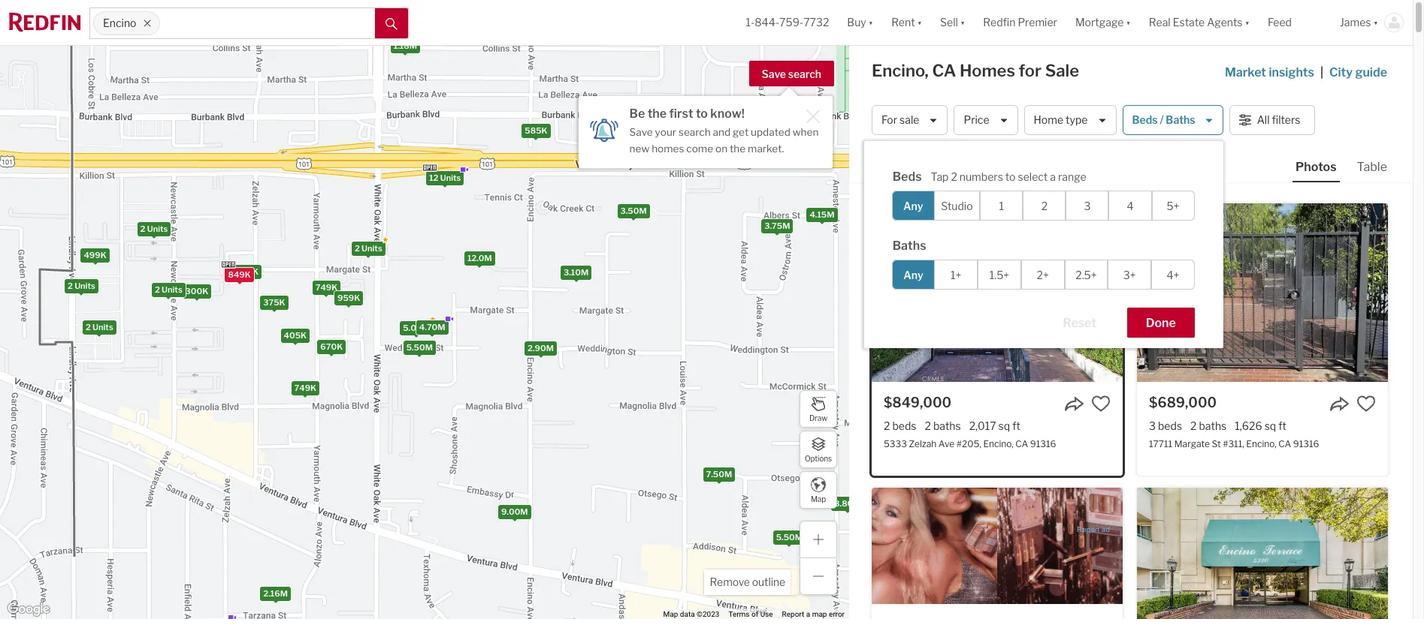 Task type: describe. For each thing, give the bounding box(es) containing it.
market
[[1225, 65, 1266, 80]]

hrs
[[1182, 213, 1198, 222]]

all
[[1257, 114, 1270, 127]]

search inside save your search and get updated when new homes come on the market.
[[679, 126, 711, 138]]

300k
[[185, 286, 208, 297]]

insights
[[1269, 65, 1314, 80]]

come
[[686, 143, 713, 155]]

any for studio
[[903, 200, 923, 212]]

12
[[429, 173, 439, 183]]

table
[[1357, 160, 1387, 174]]

rent
[[891, 16, 915, 29]]

google image
[[4, 600, 53, 620]]

0 vertical spatial 5.50m
[[406, 343, 433, 353]]

to for select
[[1005, 171, 1016, 184]]

405k
[[284, 331, 307, 341]]

91316 for $689,000
[[1293, 439, 1319, 450]]

use
[[760, 611, 773, 619]]

2.16m
[[263, 589, 288, 600]]

959k
[[337, 293, 360, 304]]

1pm
[[926, 213, 942, 222]]

▾ for rent ▾
[[917, 16, 922, 29]]

the inside save your search and get updated when new homes come on the market.
[[730, 143, 746, 155]]

ca for $849,000
[[1016, 439, 1028, 450]]

7.50m
[[706, 470, 732, 480]]

2 baths for $849,000
[[925, 420, 961, 433]]

real estate agents ▾
[[1149, 16, 1250, 29]]

terms of use link
[[729, 611, 773, 619]]

4pm
[[955, 213, 973, 222]]

1 vertical spatial a
[[806, 611, 810, 619]]

/
[[1160, 114, 1164, 127]]

map for map data ©2023
[[663, 611, 678, 619]]

remove encino image
[[143, 19, 152, 28]]

outline
[[752, 576, 785, 589]]

homes
[[960, 61, 1015, 80]]

1.18m
[[394, 41, 417, 51]]

save your search and get updated when new homes come on the market.
[[629, 126, 819, 155]]

next button image
[[1096, 286, 1111, 301]]

4 checkbox
[[1109, 191, 1152, 221]]

all filters
[[1257, 114, 1300, 127]]

Any checkbox
[[892, 191, 935, 221]]

mortgage
[[1075, 16, 1124, 29]]

ca for $689,000
[[1278, 439, 1291, 450]]

mortgage ▾
[[1075, 16, 1131, 29]]

4.70m
[[419, 322, 445, 333]]

1 horizontal spatial 5.50m
[[776, 533, 803, 543]]

beds / baths
[[1132, 114, 1195, 127]]

photos button
[[1293, 159, 1354, 183]]

be
[[629, 107, 645, 121]]

899k
[[236, 267, 258, 277]]

800k
[[804, 128, 827, 138]]

©2023
[[697, 611, 719, 619]]

advertisement
[[884, 523, 947, 534]]

12 units
[[429, 173, 461, 183]]

buy ▾
[[847, 16, 873, 29]]

map button
[[800, 472, 837, 510]]

91316 for $849,000
[[1030, 439, 1056, 450]]

real estate agents ▾ link
[[1149, 0, 1250, 45]]

375k
[[263, 297, 285, 308]]

3.50m
[[620, 206, 647, 217]]

redfin premier
[[983, 16, 1057, 29]]

beds / baths button
[[1122, 105, 1223, 135]]

2+ radio
[[1021, 260, 1064, 290]]

2 checkbox
[[1023, 191, 1066, 221]]

report for report a map error
[[782, 611, 804, 619]]

be the first to know!
[[629, 107, 745, 121]]

beds for beds
[[892, 170, 922, 184]]

guide
[[1355, 65, 1387, 80]]

buy ▾ button
[[847, 0, 873, 45]]

1 checkbox
[[980, 191, 1023, 221]]

on
[[715, 143, 728, 155]]

options
[[805, 454, 832, 463]]

1-844-759-7732 link
[[746, 16, 829, 29]]

2 beds
[[884, 420, 916, 433]]

city guide link
[[1329, 64, 1390, 82]]

sell
[[940, 16, 958, 29]]

margate
[[1174, 439, 1210, 450]]

beds for $849,000
[[892, 420, 916, 433]]

mortgage ▾ button
[[1066, 0, 1140, 45]]

select
[[1018, 171, 1048, 184]]

premier
[[1018, 16, 1057, 29]]

2,017
[[969, 420, 996, 433]]

photo of 17711 margate st #311, encino, ca 91316 image
[[1137, 204, 1388, 383]]

sq for $689,000
[[1264, 420, 1276, 433]]

|
[[1320, 65, 1323, 80]]

3 for 3 beds
[[1149, 420, 1156, 433]]

2 baths for $689,000
[[1190, 420, 1227, 433]]

remove outline
[[710, 576, 785, 589]]

st
[[1212, 439, 1221, 450]]

real
[[1149, 16, 1171, 29]]

▾ for james ▾
[[1373, 16, 1378, 29]]

rent ▾
[[891, 16, 922, 29]]

2.5+
[[1076, 269, 1097, 281]]

home
[[1034, 114, 1063, 127]]

to for know!
[[696, 107, 708, 121]]

updated
[[751, 126, 790, 138]]

photo of 5333 zelzah ave #205, encino, ca 91316 image
[[872, 204, 1123, 383]]

any for 1+
[[903, 269, 923, 281]]

tap
[[931, 171, 949, 184]]

5333
[[884, 439, 907, 450]]

open sat, 1pm to 4pm
[[885, 213, 973, 222]]

beds for $689,000
[[1158, 420, 1182, 433]]

2 inside option
[[1041, 200, 1048, 212]]

3 beds
[[1149, 420, 1182, 433]]

585k
[[525, 125, 547, 136]]

5.00m
[[403, 323, 430, 334]]

new
[[1151, 213, 1169, 222]]

market insights | city guide
[[1225, 65, 1387, 80]]

save for save search
[[762, 68, 786, 80]]

reset button
[[1044, 308, 1115, 338]]

feed button
[[1259, 0, 1331, 45]]

encino
[[103, 17, 136, 30]]

buy
[[847, 16, 866, 29]]



Task type: vqa. For each thing, say whether or not it's contained in the screenshot.
3
yes



Task type: locate. For each thing, give the bounding box(es) containing it.
▾ right mortgage
[[1126, 16, 1131, 29]]

5+
[[1167, 200, 1179, 212]]

1 ft from the left
[[1012, 420, 1020, 433]]

for sale
[[881, 114, 919, 127]]

0 vertical spatial option group
[[892, 191, 1195, 221]]

baths up the ave
[[933, 420, 961, 433]]

map
[[811, 495, 826, 504], [663, 611, 678, 619]]

report for report ad
[[1077, 526, 1099, 534]]

for
[[1019, 61, 1042, 80]]

1 vertical spatial 3
[[1149, 420, 1156, 433]]

search up come
[[679, 126, 711, 138]]

save inside save your search and get updated when new homes come on the market.
[[629, 126, 653, 138]]

5.50m down 5.00m
[[406, 343, 433, 353]]

0 horizontal spatial ft
[[1012, 420, 1020, 433]]

save for save your search and get updated when new homes come on the market.
[[629, 126, 653, 138]]

0 horizontal spatial 5.50m
[[406, 343, 433, 353]]

data
[[680, 611, 695, 619]]

0 vertical spatial map
[[811, 495, 826, 504]]

1+ radio
[[934, 260, 978, 290]]

any left 1+ 'radio'
[[903, 269, 923, 281]]

any up sat,
[[903, 200, 923, 212]]

2 option group from the top
[[892, 260, 1195, 290]]

units
[[440, 173, 461, 183], [147, 224, 168, 235], [362, 243, 382, 254], [75, 281, 95, 291], [162, 285, 182, 296], [92, 322, 113, 333]]

1 horizontal spatial report
[[1077, 526, 1099, 534]]

1 favorite button image from the left
[[1091, 395, 1111, 414]]

beds inside beds / baths button
[[1132, 114, 1158, 127]]

1 horizontal spatial 2 baths
[[1190, 420, 1227, 433]]

1 horizontal spatial 91316
[[1293, 439, 1319, 450]]

beds
[[892, 420, 916, 433], [1158, 420, 1182, 433]]

map region
[[0, 0, 887, 620]]

1 horizontal spatial beds
[[1158, 420, 1182, 433]]

1 horizontal spatial baths
[[1199, 420, 1227, 433]]

search inside button
[[788, 68, 821, 80]]

ft right 2,017
[[1012, 420, 1020, 433]]

Studio checkbox
[[934, 191, 980, 221]]

1 horizontal spatial favorite button image
[[1356, 395, 1376, 414]]

1 baths from the left
[[933, 420, 961, 433]]

ad
[[1102, 526, 1110, 534]]

baths inside button
[[1166, 114, 1195, 127]]

0 vertical spatial a
[[1050, 171, 1056, 184]]

2 baths up st
[[1190, 420, 1227, 433]]

0 horizontal spatial report
[[782, 611, 804, 619]]

map
[[812, 611, 827, 619]]

submit search image
[[386, 18, 398, 30]]

to right first
[[696, 107, 708, 121]]

save
[[762, 68, 786, 80], [629, 126, 653, 138]]

0 vertical spatial any
[[903, 200, 923, 212]]

0 vertical spatial report
[[1077, 526, 1099, 534]]

encino, down the 2,017 sq ft
[[983, 439, 1014, 450]]

4+
[[1167, 269, 1179, 281]]

0 horizontal spatial beds
[[892, 170, 922, 184]]

0 horizontal spatial 2 baths
[[925, 420, 961, 433]]

1 2 baths from the left
[[925, 420, 961, 433]]

1 beds from the left
[[892, 420, 916, 433]]

mortgage ▾ button
[[1075, 0, 1131, 45]]

1 vertical spatial search
[[679, 126, 711, 138]]

1 horizontal spatial beds
[[1132, 114, 1158, 127]]

91316 right #311,
[[1293, 439, 1319, 450]]

2 beds from the left
[[1158, 420, 1182, 433]]

2 horizontal spatial encino,
[[1246, 439, 1277, 450]]

0 vertical spatial 749k
[[315, 283, 338, 293]]

0 horizontal spatial favorite button image
[[1091, 395, 1111, 414]]

0 vertical spatial the
[[648, 107, 667, 121]]

tap 2 numbers to select a range
[[931, 171, 1086, 184]]

3.10m
[[564, 268, 589, 278]]

2 2 baths from the left
[[1190, 420, 1227, 433]]

2 ▾ from the left
[[917, 16, 922, 29]]

▾ inside "link"
[[1245, 16, 1250, 29]]

1 horizontal spatial ft
[[1278, 420, 1286, 433]]

sell ▾ button
[[931, 0, 974, 45]]

5.50m up 'outline'
[[776, 533, 803, 543]]

encino, for $689,000
[[1246, 439, 1277, 450]]

2.5+ radio
[[1064, 260, 1108, 290]]

save down 844-
[[762, 68, 786, 80]]

1 horizontal spatial ca
[[1016, 439, 1028, 450]]

1 option group from the top
[[892, 191, 1195, 221]]

baths for $849,000
[[933, 420, 961, 433]]

12.0m
[[467, 253, 492, 264]]

0 vertical spatial search
[[788, 68, 821, 80]]

to left select
[[1005, 171, 1016, 184]]

photos
[[1296, 160, 1337, 174]]

beds for beds / baths
[[1132, 114, 1158, 127]]

2 sq from the left
[[1264, 420, 1276, 433]]

0 horizontal spatial sq
[[998, 420, 1010, 433]]

search down 7732
[[788, 68, 821, 80]]

favorite button image
[[1091, 395, 1111, 414], [1356, 395, 1376, 414]]

1 horizontal spatial search
[[788, 68, 821, 80]]

report a map error
[[782, 611, 845, 619]]

remove
[[710, 576, 750, 589]]

report left map
[[782, 611, 804, 619]]

map for map
[[811, 495, 826, 504]]

1 vertical spatial report
[[782, 611, 804, 619]]

499k
[[84, 250, 106, 261]]

photo of 5320 zelzah ave #102, encino, ca 91316 image
[[1137, 488, 1388, 620]]

▾
[[868, 16, 873, 29], [917, 16, 922, 29], [960, 16, 965, 29], [1126, 16, 1131, 29], [1245, 16, 1250, 29], [1373, 16, 1378, 29]]

report
[[1077, 526, 1099, 534], [782, 611, 804, 619]]

1 horizontal spatial baths
[[1166, 114, 1195, 127]]

4.15m
[[810, 210, 835, 220]]

baths right the /
[[1166, 114, 1195, 127]]

26
[[1171, 213, 1180, 222]]

1 vertical spatial option group
[[892, 260, 1195, 290]]

of
[[751, 611, 758, 619]]

749k down 405k
[[294, 383, 316, 394]]

2 horizontal spatial ca
[[1278, 439, 1291, 450]]

any inside radio
[[903, 269, 923, 281]]

4
[[1127, 200, 1134, 212]]

▾ for buy ▾
[[868, 16, 873, 29]]

1 horizontal spatial sq
[[1264, 420, 1276, 433]]

report inside button
[[1077, 526, 1099, 534]]

ft for $689,000
[[1278, 420, 1286, 433]]

1 vertical spatial any
[[903, 269, 923, 281]]

1,626
[[1235, 420, 1262, 433]]

5+ checkbox
[[1152, 191, 1195, 221]]

749k up 670k
[[315, 283, 338, 293]]

0 horizontal spatial 91316
[[1030, 439, 1056, 450]]

0 vertical spatial save
[[762, 68, 786, 80]]

1 horizontal spatial the
[[730, 143, 746, 155]]

1 horizontal spatial save
[[762, 68, 786, 80]]

2+
[[1037, 269, 1049, 281]]

baths up st
[[1199, 420, 1227, 433]]

previous button image
[[884, 286, 899, 301]]

1.5+ radio
[[978, 260, 1021, 290]]

1 horizontal spatial map
[[811, 495, 826, 504]]

6 ▾ from the left
[[1373, 16, 1378, 29]]

5.50m
[[406, 343, 433, 353], [776, 533, 803, 543]]

1 ▾ from the left
[[868, 16, 873, 29]]

save inside button
[[762, 68, 786, 80]]

1 vertical spatial map
[[663, 611, 678, 619]]

1 vertical spatial to
[[1005, 171, 1016, 184]]

favorite button image for $689,000
[[1356, 395, 1376, 414]]

0 horizontal spatial to
[[696, 107, 708, 121]]

3 inside checkbox
[[1084, 200, 1091, 212]]

0 horizontal spatial ca
[[932, 61, 956, 80]]

2 baths up the ave
[[925, 420, 961, 433]]

real estate agents ▾ button
[[1140, 0, 1259, 45]]

2 baths from the left
[[1199, 420, 1227, 433]]

open
[[885, 213, 907, 222]]

option group
[[892, 191, 1195, 221], [892, 260, 1195, 290]]

to
[[696, 107, 708, 121], [1005, 171, 1016, 184]]

0 horizontal spatial 3
[[1084, 200, 1091, 212]]

ca left homes
[[932, 61, 956, 80]]

be the first to know! dialog
[[578, 87, 832, 168]]

agents
[[1207, 16, 1243, 29]]

▾ for sell ▾
[[960, 16, 965, 29]]

17711
[[1149, 439, 1172, 450]]

a left range in the top of the page
[[1050, 171, 1056, 184]]

map left 3.80m
[[811, 495, 826, 504]]

0 horizontal spatial baths
[[892, 239, 926, 253]]

dialog
[[864, 141, 1223, 349]]

reset
[[1063, 316, 1096, 331]]

ave
[[938, 439, 955, 450]]

1 vertical spatial save
[[629, 126, 653, 138]]

baths for $689,000
[[1199, 420, 1227, 433]]

encino, down rent
[[872, 61, 929, 80]]

report left ad
[[1077, 526, 1099, 534]]

$689,000
[[1149, 395, 1217, 411]]

ca down the 2,017 sq ft
[[1016, 439, 1028, 450]]

redfin
[[983, 16, 1016, 29]]

save search
[[762, 68, 821, 80]]

when
[[793, 126, 819, 138]]

encino,
[[872, 61, 929, 80], [983, 439, 1014, 450], [1246, 439, 1277, 450]]

new 26 hrs ago
[[1151, 213, 1216, 222]]

terms of use
[[729, 611, 773, 619]]

beds up 5333
[[892, 420, 916, 433]]

0 horizontal spatial map
[[663, 611, 678, 619]]

any inside checkbox
[[903, 200, 923, 212]]

0 vertical spatial beds
[[1132, 114, 1158, 127]]

for sale button
[[872, 105, 948, 135]]

1 vertical spatial beds
[[892, 170, 922, 184]]

1 vertical spatial 749k
[[294, 383, 316, 394]]

ft for $849,000
[[1012, 420, 1020, 433]]

save up new
[[629, 126, 653, 138]]

849k
[[228, 270, 251, 280]]

the
[[648, 107, 667, 121], [730, 143, 746, 155]]

0 horizontal spatial the
[[648, 107, 667, 121]]

filters
[[1272, 114, 1300, 127]]

your
[[655, 126, 676, 138]]

▾ right james
[[1373, 16, 1378, 29]]

feed
[[1268, 16, 1292, 29]]

map data ©2023
[[663, 611, 719, 619]]

3 down range in the top of the page
[[1084, 200, 1091, 212]]

▾ right agents
[[1245, 16, 1250, 29]]

None search field
[[160, 8, 375, 38]]

price button
[[954, 105, 1018, 135]]

0 vertical spatial to
[[696, 107, 708, 121]]

rent ▾ button
[[882, 0, 931, 45]]

favorite button checkbox
[[1356, 395, 1376, 414]]

1 sq from the left
[[998, 420, 1010, 433]]

3+
[[1123, 269, 1136, 281]]

2 favorite button image from the left
[[1356, 395, 1376, 414]]

and
[[713, 126, 731, 138]]

Any radio
[[892, 260, 935, 290]]

0 vertical spatial 3
[[1084, 200, 1091, 212]]

zelzah
[[909, 439, 937, 450]]

▾ right sell
[[960, 16, 965, 29]]

type
[[1066, 114, 1088, 127]]

map inside button
[[811, 495, 826, 504]]

3 ▾ from the left
[[960, 16, 965, 29]]

beds
[[1132, 114, 1158, 127], [892, 170, 922, 184]]

0 horizontal spatial a
[[806, 611, 810, 619]]

1 91316 from the left
[[1030, 439, 1056, 450]]

beds left the /
[[1132, 114, 1158, 127]]

terms
[[729, 611, 750, 619]]

save search button
[[749, 61, 834, 86]]

ca down 1,626 sq ft
[[1278, 439, 1291, 450]]

0 vertical spatial baths
[[1166, 114, 1195, 127]]

favorite button checkbox
[[1091, 395, 1111, 414]]

4 ▾ from the left
[[1126, 16, 1131, 29]]

1 vertical spatial 5.50m
[[776, 533, 803, 543]]

3 up 17711
[[1149, 420, 1156, 433]]

the right be
[[648, 107, 667, 121]]

sq
[[998, 420, 1010, 433], [1264, 420, 1276, 433]]

baths down sat,
[[892, 239, 926, 253]]

sale
[[900, 114, 919, 127]]

2 ft from the left
[[1278, 420, 1286, 433]]

a left map
[[806, 611, 810, 619]]

1 vertical spatial baths
[[892, 239, 926, 253]]

favorite button image for $849,000
[[1091, 395, 1111, 414]]

5 ▾ from the left
[[1245, 16, 1250, 29]]

draw button
[[800, 391, 837, 428]]

0 horizontal spatial encino,
[[872, 61, 929, 80]]

ft right the 1,626
[[1278, 420, 1286, 433]]

1 vertical spatial the
[[730, 143, 746, 155]]

map left data
[[663, 611, 678, 619]]

beds up any checkbox
[[892, 170, 922, 184]]

1 horizontal spatial to
[[1005, 171, 1016, 184]]

3 checkbox
[[1066, 191, 1109, 221]]

sq right 2,017
[[998, 420, 1010, 433]]

4+ radio
[[1151, 260, 1195, 290]]

0 horizontal spatial search
[[679, 126, 711, 138]]

ft
[[1012, 420, 1020, 433], [1278, 420, 1286, 433]]

0 horizontal spatial beds
[[892, 420, 916, 433]]

3.80m
[[834, 499, 861, 510]]

749k
[[315, 283, 338, 293], [294, 383, 316, 394]]

the right on
[[730, 143, 746, 155]]

1
[[999, 200, 1004, 212]]

▾ right rent
[[917, 16, 922, 29]]

3 for 3
[[1084, 200, 1091, 212]]

error
[[829, 611, 845, 619]]

dialog containing beds
[[864, 141, 1223, 349]]

1 horizontal spatial 3
[[1149, 420, 1156, 433]]

rent ▾ button
[[891, 0, 922, 45]]

2 91316 from the left
[[1293, 439, 1319, 450]]

report a map error link
[[782, 611, 845, 619]]

3+ radio
[[1108, 260, 1151, 290]]

670k
[[320, 342, 343, 352]]

▾ for mortgage ▾
[[1126, 16, 1131, 29]]

1 horizontal spatial encino,
[[983, 439, 1014, 450]]

0 horizontal spatial baths
[[933, 420, 961, 433]]

sq right the 1,626
[[1264, 420, 1276, 433]]

encino, for $849,000
[[983, 439, 1014, 450]]

encino, down 1,626 sq ft
[[1246, 439, 1277, 450]]

to inside be the first to know! dialog
[[696, 107, 708, 121]]

0 horizontal spatial save
[[629, 126, 653, 138]]

▾ right buy
[[868, 16, 873, 29]]

sq for $849,000
[[998, 420, 1010, 433]]

2.90m
[[528, 343, 554, 354]]

1-844-759-7732
[[746, 16, 829, 29]]

home type button
[[1024, 105, 1116, 135]]

1 horizontal spatial a
[[1050, 171, 1056, 184]]

91316 right the #205,
[[1030, 439, 1056, 450]]

a
[[1050, 171, 1056, 184], [806, 611, 810, 619]]

beds up 17711
[[1158, 420, 1182, 433]]



